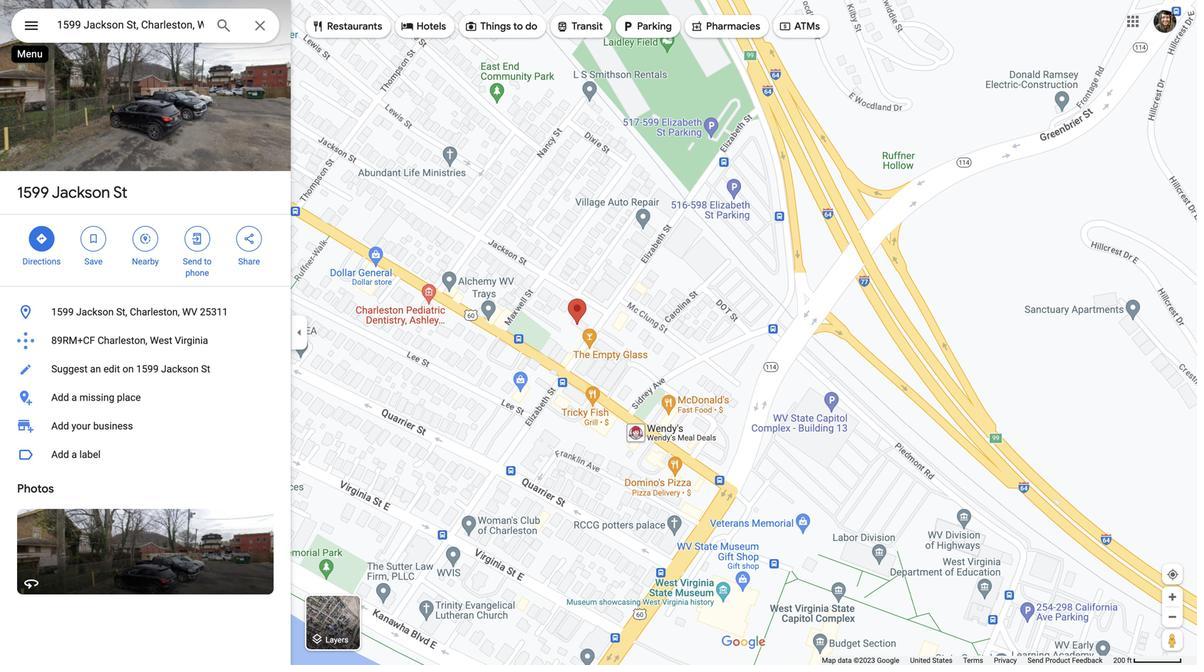 Task type: describe. For each thing, give the bounding box(es) containing it.
directions
[[22, 257, 61, 267]]

united states
[[911, 656, 953, 665]]

pharmacies
[[706, 20, 761, 33]]

google
[[877, 656, 900, 665]]

map
[[822, 656, 836, 665]]

from your device image
[[1167, 568, 1180, 581]]

add for add a label
[[51, 449, 69, 461]]

google maps element
[[0, 0, 1198, 665]]

united
[[911, 656, 931, 665]]

1599 jackson st, charleston, wv 25311 button
[[0, 298, 291, 327]]

save
[[84, 257, 103, 267]]


[[243, 231, 256, 247]]

hotels
[[417, 20, 446, 33]]


[[622, 19, 635, 34]]

missing
[[79, 392, 114, 404]]

1599 jackson st
[[17, 183, 127, 202]]

phone
[[186, 268, 209, 278]]

footer inside google maps element
[[822, 656, 1114, 665]]

89rm+cf charleston, west virginia button
[[0, 327, 291, 355]]

united states button
[[911, 656, 953, 665]]

1599 jackson st main content
[[0, 0, 291, 665]]

charleston, inside 'button'
[[98, 335, 148, 346]]

google account: giulia masi  
(giulia.masi@adept.ai) image
[[1154, 10, 1177, 33]]

200
[[1114, 656, 1126, 665]]

label
[[79, 449, 101, 461]]

1599 for 1599 jackson st
[[17, 183, 49, 202]]

1599 for 1599 jackson st, charleston, wv 25311
[[51, 306, 74, 318]]

add a missing place button
[[0, 384, 291, 412]]


[[35, 231, 48, 247]]

 things to do
[[465, 19, 538, 34]]

layers
[[326, 635, 349, 644]]

 transit
[[556, 19, 603, 34]]

map data ©2023 google
[[822, 656, 900, 665]]

 hotels
[[401, 19, 446, 34]]

wv
[[182, 306, 198, 318]]

add for add your business
[[51, 420, 69, 432]]

states
[[933, 656, 953, 665]]

virginia
[[175, 335, 208, 346]]

do
[[526, 20, 538, 33]]

add a label button
[[0, 441, 291, 469]]

suggest an edit on 1599 jackson st
[[51, 363, 210, 375]]

 atms
[[779, 19, 820, 34]]

privacy button
[[994, 656, 1017, 665]]

200 ft button
[[1114, 656, 1183, 665]]

send to phone
[[183, 257, 212, 278]]

send product feedback
[[1028, 656, 1103, 665]]

add a missing place
[[51, 392, 141, 404]]


[[312, 19, 324, 34]]

photos
[[17, 482, 54, 496]]

an
[[90, 363, 101, 375]]

send product feedback button
[[1028, 656, 1103, 665]]

st inside button
[[201, 363, 210, 375]]

200 ft
[[1114, 656, 1132, 665]]


[[691, 19, 704, 34]]

1599 jackson st, charleston, wv 25311
[[51, 306, 228, 318]]


[[401, 19, 414, 34]]

nearby
[[132, 257, 159, 267]]


[[556, 19, 569, 34]]



Task type: vqa. For each thing, say whether or not it's contained in the screenshot.


Task type: locate. For each thing, give the bounding box(es) containing it.
to left do
[[514, 20, 523, 33]]

restaurants
[[327, 20, 383, 33]]

data
[[838, 656, 852, 665]]

 search field
[[11, 9, 279, 46]]

zoom in image
[[1168, 592, 1178, 602]]

add inside button
[[51, 449, 69, 461]]

0 vertical spatial charleston,
[[130, 306, 180, 318]]


[[465, 19, 478, 34]]

1 a from the top
[[72, 392, 77, 404]]

3 add from the top
[[51, 449, 69, 461]]

1599 inside button
[[51, 306, 74, 318]]

st down virginia
[[201, 363, 210, 375]]

2 vertical spatial jackson
[[161, 363, 199, 375]]

0 vertical spatial send
[[183, 257, 202, 267]]


[[191, 231, 204, 247]]

1 vertical spatial charleston,
[[98, 335, 148, 346]]

2 a from the top
[[72, 449, 77, 461]]

2 horizontal spatial 1599
[[136, 363, 159, 375]]

things
[[481, 20, 511, 33]]

jackson for st
[[52, 183, 110, 202]]

terms button
[[964, 656, 984, 665]]

collapse side panel image
[[292, 325, 307, 340]]

2 add from the top
[[51, 420, 69, 432]]

1 vertical spatial to
[[204, 257, 212, 267]]

1599 up 
[[17, 183, 49, 202]]

a for missing
[[72, 392, 77, 404]]

1599
[[17, 183, 49, 202], [51, 306, 74, 318], [136, 363, 159, 375]]

1599 Jackson St, Charleston, WV 25311 field
[[11, 9, 279, 43]]

1 vertical spatial 1599
[[51, 306, 74, 318]]

zoom out image
[[1168, 612, 1178, 622]]

to inside ' things to do'
[[514, 20, 523, 33]]

on
[[123, 363, 134, 375]]

st,
[[116, 306, 127, 318]]

send for send product feedback
[[1028, 656, 1044, 665]]

terms
[[964, 656, 984, 665]]

jackson down virginia
[[161, 363, 199, 375]]

add left label
[[51, 449, 69, 461]]

add down suggest
[[51, 392, 69, 404]]

a for label
[[72, 449, 77, 461]]

 restaurants
[[312, 19, 383, 34]]

send
[[183, 257, 202, 267], [1028, 656, 1044, 665]]

send inside send to phone
[[183, 257, 202, 267]]

jackson
[[52, 183, 110, 202], [76, 306, 114, 318], [161, 363, 199, 375]]

your
[[72, 420, 91, 432]]

actions for 1599 jackson st region
[[0, 215, 291, 286]]

 pharmacies
[[691, 19, 761, 34]]

a
[[72, 392, 77, 404], [72, 449, 77, 461]]

charleston, down st,
[[98, 335, 148, 346]]

0 vertical spatial a
[[72, 392, 77, 404]]

footer
[[822, 656, 1114, 665]]

1599 up 89rm+cf
[[51, 306, 74, 318]]

show street view coverage image
[[1163, 630, 1183, 651]]

a left label
[[72, 449, 77, 461]]

 button
[[11, 9, 51, 46]]

add inside button
[[51, 392, 69, 404]]

1 add from the top
[[51, 392, 69, 404]]

0 vertical spatial to
[[514, 20, 523, 33]]

send for send to phone
[[183, 257, 202, 267]]

0 vertical spatial st
[[113, 183, 127, 202]]

1 vertical spatial jackson
[[76, 306, 114, 318]]

0 vertical spatial 1599
[[17, 183, 49, 202]]

st up actions for 1599 jackson st region
[[113, 183, 127, 202]]

charleston,
[[130, 306, 180, 318], [98, 335, 148, 346]]

parking
[[637, 20, 672, 33]]

89rm+cf
[[51, 335, 95, 346]]

send inside button
[[1028, 656, 1044, 665]]

suggest
[[51, 363, 88, 375]]

add your business link
[[0, 412, 291, 441]]

1 horizontal spatial 1599
[[51, 306, 74, 318]]


[[779, 19, 792, 34]]

a left missing
[[72, 392, 77, 404]]

transit
[[572, 20, 603, 33]]

0 horizontal spatial to
[[204, 257, 212, 267]]

0 horizontal spatial send
[[183, 257, 202, 267]]

1 vertical spatial a
[[72, 449, 77, 461]]

add
[[51, 392, 69, 404], [51, 420, 69, 432], [51, 449, 69, 461]]

send up the phone
[[183, 257, 202, 267]]

2 vertical spatial 1599
[[136, 363, 159, 375]]

footer containing map data ©2023 google
[[822, 656, 1114, 665]]

to
[[514, 20, 523, 33], [204, 257, 212, 267]]

1 horizontal spatial to
[[514, 20, 523, 33]]

jackson inside the 'suggest an edit on 1599 jackson st' button
[[161, 363, 199, 375]]

1 horizontal spatial send
[[1028, 656, 1044, 665]]

to up the phone
[[204, 257, 212, 267]]

privacy
[[994, 656, 1017, 665]]

 parking
[[622, 19, 672, 34]]

business
[[93, 420, 133, 432]]

place
[[117, 392, 141, 404]]

feedback
[[1073, 656, 1103, 665]]

edit
[[104, 363, 120, 375]]

west
[[150, 335, 172, 346]]

1599 inside button
[[136, 363, 159, 375]]

1 vertical spatial send
[[1028, 656, 1044, 665]]

0 vertical spatial add
[[51, 392, 69, 404]]

None field
[[57, 16, 204, 34]]

©2023
[[854, 656, 876, 665]]

1 vertical spatial add
[[51, 420, 69, 432]]

none field inside 1599 jackson st, charleston, wv 25311 field
[[57, 16, 204, 34]]

0 horizontal spatial st
[[113, 183, 127, 202]]

a inside button
[[72, 449, 77, 461]]


[[139, 231, 152, 247]]

charleston, up the west on the left of page
[[130, 306, 180, 318]]

to inside send to phone
[[204, 257, 212, 267]]

a inside button
[[72, 392, 77, 404]]

jackson inside 1599 jackson st, charleston, wv 25311 button
[[76, 306, 114, 318]]

add left your
[[51, 420, 69, 432]]


[[23, 15, 40, 36]]

1 vertical spatial st
[[201, 363, 210, 375]]

ft
[[1128, 656, 1132, 665]]

89rm+cf charleston, west virginia
[[51, 335, 208, 346]]

suggest an edit on 1599 jackson st button
[[0, 355, 291, 384]]

1599 right on
[[136, 363, 159, 375]]

st
[[113, 183, 127, 202], [201, 363, 210, 375]]

1 horizontal spatial st
[[201, 363, 210, 375]]

add a label
[[51, 449, 101, 461]]

jackson left st,
[[76, 306, 114, 318]]

25311
[[200, 306, 228, 318]]

0 horizontal spatial 1599
[[17, 183, 49, 202]]

share
[[238, 257, 260, 267]]

send left product
[[1028, 656, 1044, 665]]

add for add a missing place
[[51, 392, 69, 404]]


[[87, 231, 100, 247]]

jackson up ""
[[52, 183, 110, 202]]

charleston, inside button
[[130, 306, 180, 318]]

add your business
[[51, 420, 133, 432]]

2 vertical spatial add
[[51, 449, 69, 461]]

product
[[1046, 656, 1071, 665]]

jackson for st,
[[76, 306, 114, 318]]

atms
[[795, 20, 820, 33]]

0 vertical spatial jackson
[[52, 183, 110, 202]]



